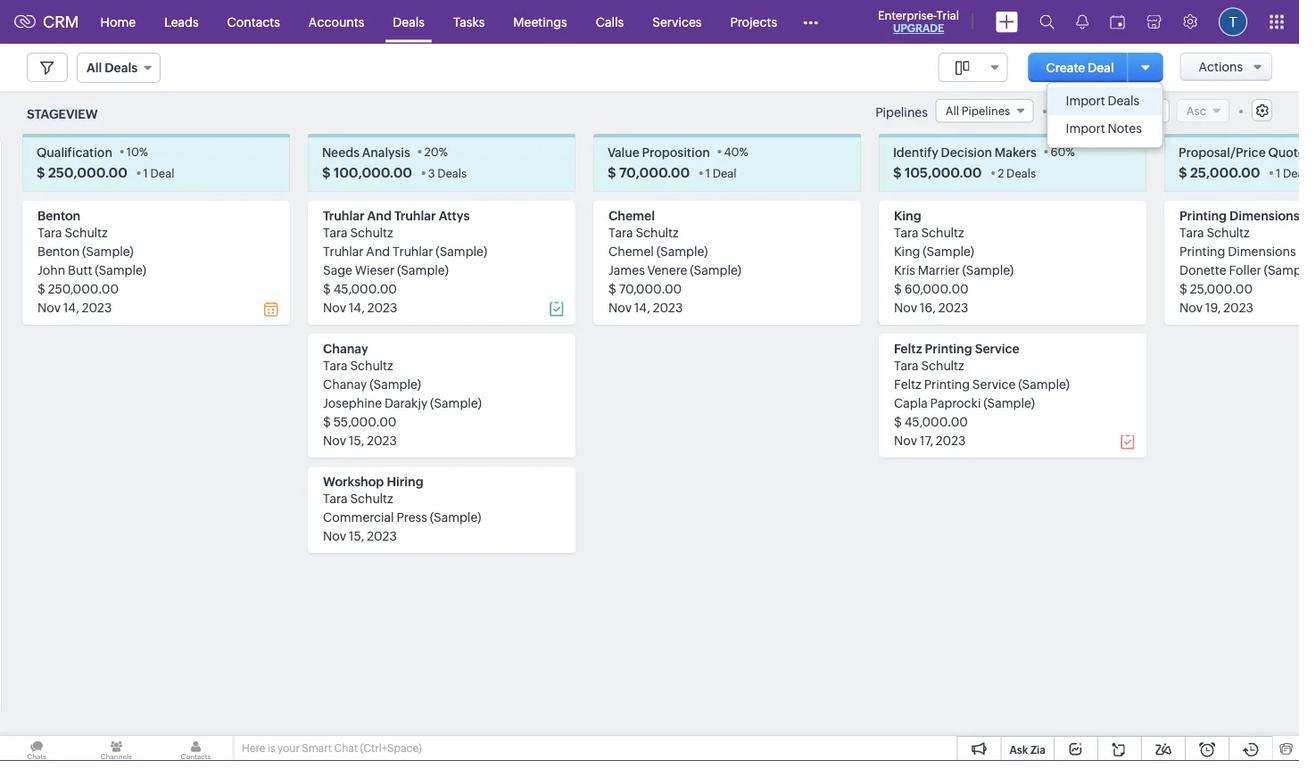 Task type: vqa. For each thing, say whether or not it's contained in the screenshot.
14, to the left
yes



Task type: describe. For each thing, give the bounding box(es) containing it.
2
[[998, 166, 1004, 180]]

calls
[[596, 15, 624, 29]]

2023 inside workshop hiring tara schultz commercial press (sample) nov 15, 2023
[[367, 528, 397, 543]]

60,000.00
[[904, 281, 969, 296]]

wieser
[[355, 263, 395, 277]]

benton tara schultz benton (sample) john butt (sample) $ 250,000.00 nov 14, 2023
[[37, 208, 146, 314]]

nov inside the feltz printing service tara schultz feltz printing service (sample) capla paprocki (sample) $ 45,000.00 nov 17, 2023
[[894, 433, 917, 447]]

search element
[[1029, 0, 1065, 44]]

proposal/price quote
[[1179, 144, 1299, 159]]

feltz printing service tara schultz feltz printing service (sample) capla paprocki (sample) $ 45,000.00 nov 17, 2023
[[894, 341, 1070, 447]]

2023 inside chanay tara schultz chanay (sample) josephine darakjy (sample) $ 55,000.00 nov 15, 2023
[[367, 433, 397, 447]]

crm
[[43, 13, 79, 31]]

tara inside workshop hiring tara schultz commercial press (sample) nov 15, 2023
[[323, 491, 348, 505]]

2 feltz from the top
[[894, 377, 921, 391]]

100,000.00
[[334, 164, 412, 180]]

$ 105,000.00
[[893, 164, 982, 180]]

leads link
[[150, 0, 213, 43]]

$ down the "value"
[[608, 164, 616, 180]]

benton link
[[37, 208, 80, 222]]

josephine darakjy (sample) link
[[323, 396, 482, 410]]

sort by
[[1058, 104, 1100, 118]]

1 25,000.00 from the top
[[1190, 164, 1260, 180]]

zia
[[1030, 744, 1046, 756]]

contacts
[[227, 15, 280, 29]]

deals for 3 deals
[[437, 166, 467, 180]]

40 %
[[724, 145, 748, 158]]

1 for $ 70,000.00
[[706, 166, 710, 180]]

search image
[[1039, 14, 1055, 29]]

(sample) up josephine darakjy (sample) link
[[370, 377, 421, 391]]

1 vertical spatial and
[[366, 244, 390, 258]]

2 chanay from the top
[[323, 377, 367, 391]]

10 %
[[126, 145, 148, 158]]

$ 100,000.00
[[322, 164, 412, 180]]

1 250,000.00 from the top
[[48, 164, 128, 180]]

services
[[652, 15, 702, 29]]

3 deals
[[428, 166, 467, 180]]

truhlar down $ 100,000.00
[[323, 208, 365, 222]]

import notes link
[[1048, 115, 1162, 143]]

(sample) up john butt (sample) link
[[82, 244, 134, 258]]

$ inside chemel tara schultz chemel (sample) james venere (sample) $ 70,000.00 nov 14, 2023
[[608, 281, 616, 296]]

attys
[[439, 208, 470, 222]]

1 vertical spatial dimensions
[[1228, 244, 1296, 258]]

(sample) right marrier
[[962, 263, 1014, 277]]

capla
[[894, 396, 928, 410]]

stageview
[[27, 107, 98, 121]]

nov inside chemel tara schultz chemel (sample) james venere (sample) $ 70,000.00 nov 14, 2023
[[608, 300, 632, 314]]

sage
[[323, 263, 352, 277]]

$ down needs
[[322, 164, 331, 180]]

$ 70,000.00
[[608, 164, 690, 180]]

marrier
[[918, 263, 960, 277]]

1 for $ 25,000.00
[[1276, 166, 1281, 180]]

schultz inside chemel tara schultz chemel (sample) james venere (sample) $ 70,000.00 nov 14, 2023
[[636, 225, 679, 239]]

20 %
[[424, 145, 448, 158]]

schultz inside the king tara schultz king (sample) kris marrier (sample) $ 60,000.00 nov 16, 2023
[[921, 225, 964, 239]]

proposal/price
[[1179, 144, 1266, 159]]

chat
[[334, 742, 358, 754]]

chemel tara schultz chemel (sample) james venere (sample) $ 70,000.00 nov 14, 2023
[[608, 208, 741, 314]]

$ 25,000.00
[[1179, 164, 1260, 180]]

channels image
[[80, 736, 153, 761]]

tara inside chemel tara schultz chemel (sample) james venere (sample) $ 70,000.00 nov 14, 2023
[[608, 225, 633, 239]]

hiring
[[387, 474, 423, 488]]

schultz inside truhlar and truhlar attys tara schultz truhlar and truhlar (sample) sage wieser (sample) $ 45,000.00 nov 14, 2023
[[350, 225, 393, 239]]

1 king from the top
[[894, 208, 921, 222]]

2023 inside truhlar and truhlar attys tara schultz truhlar and truhlar (sample) sage wieser (sample) $ 45,000.00 nov 14, 2023
[[367, 300, 397, 314]]

deals left the tasks link
[[393, 15, 425, 29]]

value
[[608, 144, 640, 159]]

notes
[[1108, 121, 1142, 136]]

1 chemel from the top
[[608, 208, 655, 222]]

tara inside benton tara schultz benton (sample) john butt (sample) $ 250,000.00 nov 14, 2023
[[37, 225, 62, 239]]

printing dimensions ( link
[[1179, 244, 1299, 258]]

schultz inside benton tara schultz benton (sample) john butt (sample) $ 250,000.00 nov 14, 2023
[[65, 225, 108, 239]]

(ctrl+space)
[[360, 742, 422, 754]]

10
[[126, 145, 139, 158]]

2 benton from the top
[[37, 244, 80, 258]]

$ down "proposal/price"
[[1179, 164, 1187, 180]]

(sample) up james venere (sample) "link"
[[656, 244, 708, 258]]

tara inside chanay tara schultz chanay (sample) josephine darakjy (sample) $ 55,000.00 nov 15, 2023
[[323, 358, 348, 372]]

contacts image
[[159, 736, 232, 761]]

home link
[[86, 0, 150, 43]]

create deal button
[[1028, 53, 1132, 82]]

(sample) inside workshop hiring tara schultz commercial press (sample) nov 15, 2023
[[430, 510, 481, 524]]

truhlar up sage
[[323, 244, 364, 258]]

$ inside 'printing dimensions tara schultz printing dimensions ( donette foller (samp $ 25,000.00 nov 19, 2023'
[[1179, 281, 1187, 296]]

% for $ 105,000.00
[[1066, 145, 1075, 158]]

250,000.00 inside benton tara schultz benton (sample) john butt (sample) $ 250,000.00 nov 14, 2023
[[48, 281, 119, 296]]

% for $ 70,000.00
[[739, 145, 748, 158]]

14, for $ 70,000.00
[[634, 300, 650, 314]]

(sample) down feltz printing service (sample) link
[[983, 396, 1035, 410]]

needs
[[322, 144, 360, 159]]

$ inside chanay tara schultz chanay (sample) josephine darakjy (sample) $ 55,000.00 nov 15, 2023
[[323, 414, 331, 429]]

signals element
[[1065, 0, 1099, 44]]

leads
[[164, 15, 199, 29]]

1 deal for $ 70,000.00
[[706, 166, 737, 180]]

deals for all deals
[[105, 61, 138, 75]]

schultz inside workshop hiring tara schultz commercial press (sample) nov 15, 2023
[[350, 491, 393, 505]]

sort
[[1058, 104, 1083, 118]]

profile image
[[1219, 8, 1247, 36]]

trial
[[936, 8, 959, 22]]

1 vertical spatial service
[[972, 377, 1016, 391]]

truhlar up sage wieser (sample) link
[[393, 244, 433, 258]]

all pipelines
[[945, 104, 1010, 117]]

capla paprocki (sample) link
[[894, 396, 1035, 410]]

all deals
[[87, 61, 138, 75]]

15, inside workshop hiring tara schultz commercial press (sample) nov 15, 2023
[[349, 528, 364, 543]]

tara inside 'printing dimensions tara schultz printing dimensions ( donette foller (samp $ 25,000.00 nov 19, 2023'
[[1179, 225, 1204, 239]]

70,000.00 inside chemel tara schultz chemel (sample) james venere (sample) $ 70,000.00 nov 14, 2023
[[619, 281, 682, 296]]

here
[[242, 742, 265, 754]]

is
[[268, 742, 275, 754]]

foller
[[1229, 263, 1261, 277]]

0 vertical spatial dimensions
[[1230, 208, 1299, 222]]

decision
[[941, 144, 992, 159]]

josephine
[[323, 396, 382, 410]]

(sample) down benton (sample) link
[[95, 263, 146, 277]]

needs analysis
[[322, 144, 410, 159]]

signals image
[[1076, 14, 1088, 29]]

paprocki
[[930, 396, 981, 410]]

create menu image
[[996, 11, 1018, 33]]

1 for $ 250,000.00
[[143, 166, 148, 180]]

identify
[[893, 144, 938, 159]]

enterprise-
[[878, 8, 936, 22]]

17,
[[920, 433, 933, 447]]

printing down 16, at right
[[925, 341, 972, 355]]

15, inside chanay tara schultz chanay (sample) josephine darakjy (sample) $ 55,000.00 nov 15, 2023
[[349, 433, 364, 447]]

donette
[[1179, 263, 1226, 277]]

chanay tara schultz chanay (sample) josephine darakjy (sample) $ 55,000.00 nov 15, 2023
[[323, 341, 482, 447]]

deals for 2 deals
[[1007, 166, 1036, 180]]

meetings
[[513, 15, 567, 29]]

16,
[[920, 300, 936, 314]]

2 chemel from the top
[[608, 244, 654, 258]]

accounts link
[[294, 0, 379, 43]]

size image
[[955, 60, 970, 76]]

king link
[[894, 208, 921, 222]]

import for import notes
[[1066, 121, 1105, 136]]

here is your smart chat (ctrl+space)
[[242, 742, 422, 754]]

55,000.00
[[333, 414, 397, 429]]

1 dea
[[1276, 166, 1299, 180]]

chanay (sample) link
[[323, 377, 421, 391]]

kris marrier (sample) link
[[894, 263, 1014, 277]]

nov inside the king tara schultz king (sample) kris marrier (sample) $ 60,000.00 nov 16, 2023
[[894, 300, 917, 314]]

actions
[[1199, 60, 1243, 74]]

james
[[608, 263, 645, 277]]

nov inside workshop hiring tara schultz commercial press (sample) nov 15, 2023
[[323, 528, 346, 543]]

darakjy
[[384, 396, 428, 410]]



Task type: locate. For each thing, give the bounding box(es) containing it.
$ down james
[[608, 281, 616, 296]]

benton
[[37, 208, 80, 222], [37, 244, 80, 258]]

truhlar
[[323, 208, 365, 222], [394, 208, 436, 222], [323, 244, 364, 258], [393, 244, 433, 258]]

$ inside benton tara schultz benton (sample) john butt (sample) $ 250,000.00 nov 14, 2023
[[37, 281, 45, 296]]

king
[[894, 208, 921, 222], [894, 244, 920, 258]]

schultz inside chanay tara schultz chanay (sample) josephine darakjy (sample) $ 55,000.00 nov 15, 2023
[[350, 358, 393, 372]]

1 vertical spatial 15,
[[349, 528, 364, 543]]

1 vertical spatial 45,000.00
[[904, 414, 968, 429]]

schultz down printing dimensions link
[[1207, 225, 1250, 239]]

projects
[[730, 15, 777, 29]]

1 vertical spatial benton
[[37, 244, 80, 258]]

2023 inside the feltz printing service tara schultz feltz printing service (sample) capla paprocki (sample) $ 45,000.00 nov 17, 2023
[[936, 433, 966, 447]]

14, inside truhlar and truhlar attys tara schultz truhlar and truhlar (sample) sage wieser (sample) $ 45,000.00 nov 14, 2023
[[349, 300, 365, 314]]

tara down the "chemel" link
[[608, 225, 633, 239]]

profile element
[[1208, 0, 1258, 43]]

None field
[[938, 53, 1008, 82], [1107, 99, 1170, 122], [1107, 99, 1170, 122]]

chanay link
[[323, 341, 368, 355]]

projects link
[[716, 0, 791, 43]]

pipelines up identify
[[875, 105, 928, 119]]

feltz up capla
[[894, 377, 921, 391]]

20
[[424, 145, 439, 158]]

your
[[277, 742, 300, 754]]

service up capla paprocki (sample) link
[[972, 377, 1016, 391]]

% right proposition
[[739, 145, 748, 158]]

nov down 55,000.00
[[323, 433, 346, 447]]

printing up donette
[[1179, 244, 1225, 258]]

1 horizontal spatial deal
[[713, 166, 737, 180]]

chanay up chanay (sample) "link" at the left of the page
[[323, 341, 368, 355]]

$ down capla
[[894, 414, 902, 429]]

25,000.00 up 19, at the top right of the page
[[1190, 281, 1253, 296]]

$ down josephine at left bottom
[[323, 414, 331, 429]]

0 vertical spatial chemel
[[608, 208, 655, 222]]

printing dimensions tara schultz printing dimensions ( donette foller (samp $ 25,000.00 nov 19, 2023
[[1179, 208, 1299, 314]]

import
[[1066, 94, 1105, 108], [1066, 121, 1105, 136]]

nov down sage
[[323, 300, 346, 314]]

0 horizontal spatial 1 deal
[[143, 166, 174, 180]]

0 vertical spatial all
[[87, 61, 102, 75]]

tara
[[37, 225, 62, 239], [323, 225, 348, 239], [608, 225, 633, 239], [894, 225, 919, 239], [1179, 225, 1204, 239], [323, 358, 348, 372], [894, 358, 919, 372], [323, 491, 348, 505]]

Other Modules field
[[791, 8, 830, 36]]

deals up notes
[[1108, 94, 1140, 108]]

feltz printing service link
[[894, 341, 1019, 355]]

2023 down sage wieser (sample) link
[[367, 300, 397, 314]]

1 horizontal spatial all
[[945, 104, 959, 117]]

calendar image
[[1110, 15, 1125, 29]]

tara up donette
[[1179, 225, 1204, 239]]

25,000.00
[[1190, 164, 1260, 180], [1190, 281, 1253, 296]]

2 horizontal spatial 14,
[[634, 300, 650, 314]]

upgrade
[[893, 22, 944, 34]]

45,000.00 inside truhlar and truhlar attys tara schultz truhlar and truhlar (sample) sage wieser (sample) $ 45,000.00 nov 14, 2023
[[333, 281, 397, 296]]

0 vertical spatial king
[[894, 208, 921, 222]]

All Deals field
[[77, 53, 161, 83]]

2 25,000.00 from the top
[[1190, 281, 1253, 296]]

1 15, from the top
[[349, 433, 364, 447]]

tara down chanay link
[[323, 358, 348, 372]]

chemel (sample) link
[[608, 244, 708, 258]]

0 vertical spatial and
[[367, 208, 392, 222]]

(sample) up kris marrier (sample) link
[[923, 244, 974, 258]]

and up wieser at the left
[[366, 244, 390, 258]]

1 horizontal spatial 14,
[[349, 300, 365, 314]]

1 benton from the top
[[37, 208, 80, 222]]

tara up sage
[[323, 225, 348, 239]]

all
[[87, 61, 102, 75], [945, 104, 959, 117]]

45,000.00 inside the feltz printing service tara schultz feltz printing service (sample) capla paprocki (sample) $ 45,000.00 nov 17, 2023
[[904, 414, 968, 429]]

3 % from the left
[[739, 145, 748, 158]]

1 deal down 10 %
[[143, 166, 174, 180]]

crm link
[[14, 13, 79, 31]]

1 deal for $ 250,000.00
[[143, 166, 174, 180]]

deals down home
[[105, 61, 138, 75]]

all inside all deals field
[[87, 61, 102, 75]]

tara inside the feltz printing service tara schultz feltz printing service (sample) capla paprocki (sample) $ 45,000.00 nov 17, 2023
[[894, 358, 919, 372]]

1 chanay from the top
[[323, 341, 368, 355]]

deal for $ 70,000.00
[[713, 166, 737, 180]]

deals for import deals
[[1108, 94, 1140, 108]]

0 vertical spatial feltz
[[894, 341, 922, 355]]

create menu element
[[985, 0, 1029, 43]]

john butt (sample) link
[[37, 263, 146, 277]]

truhlar up the truhlar and truhlar (sample) link
[[394, 208, 436, 222]]

home
[[100, 15, 136, 29]]

tara up capla
[[894, 358, 919, 372]]

70,000.00 down venere
[[619, 281, 682, 296]]

2 horizontal spatial deal
[[1088, 60, 1114, 74]]

3 1 from the left
[[1276, 166, 1281, 180]]

14, inside chemel tara schultz chemel (sample) james venere (sample) $ 70,000.00 nov 14, 2023
[[634, 300, 650, 314]]

$ 250,000.00
[[37, 164, 128, 180]]

$ inside truhlar and truhlar attys tara schultz truhlar and truhlar (sample) sage wieser (sample) $ 45,000.00 nov 14, 2023
[[323, 281, 331, 296]]

schultz inside the feltz printing service tara schultz feltz printing service (sample) capla paprocki (sample) $ 45,000.00 nov 17, 2023
[[921, 358, 964, 372]]

% up 3 deals
[[439, 145, 448, 158]]

250,000.00 down qualification on the top left of the page
[[48, 164, 128, 180]]

$ down identify
[[893, 164, 902, 180]]

and down 100,000.00
[[367, 208, 392, 222]]

tara inside truhlar and truhlar attys tara schultz truhlar and truhlar (sample) sage wieser (sample) $ 45,000.00 nov 14, 2023
[[323, 225, 348, 239]]

king up kris
[[894, 244, 920, 258]]

2023 right 17,
[[936, 433, 966, 447]]

$ down qualification on the top left of the page
[[37, 164, 45, 180]]

butt
[[68, 263, 92, 277]]

all for all pipelines
[[945, 104, 959, 117]]

deals link
[[379, 0, 439, 43]]

deal up import deals
[[1088, 60, 1114, 74]]

makers
[[995, 144, 1037, 159]]

contacts link
[[213, 0, 294, 43]]

deal down 40
[[713, 166, 737, 180]]

deals inside field
[[105, 61, 138, 75]]

nov inside benton tara schultz benton (sample) john butt (sample) $ 250,000.00 nov 14, 2023
[[37, 300, 61, 314]]

1 down 10 %
[[143, 166, 148, 180]]

2 % from the left
[[439, 145, 448, 158]]

105,000.00
[[905, 164, 982, 180]]

schultz up chanay (sample) "link" at the left of the page
[[350, 358, 393, 372]]

1 left dea
[[1276, 166, 1281, 180]]

$ inside the king tara schultz king (sample) kris marrier (sample) $ 60,000.00 nov 16, 2023
[[894, 281, 902, 296]]

benton up benton (sample) link
[[37, 208, 80, 222]]

45,000.00
[[333, 281, 397, 296], [904, 414, 968, 429]]

% right qualification on the top left of the page
[[139, 145, 148, 158]]

venere
[[647, 263, 687, 277]]

all inside all pipelines field
[[945, 104, 959, 117]]

4 % from the left
[[1066, 145, 1075, 158]]

schultz down truhlar and truhlar attys link
[[350, 225, 393, 239]]

0 vertical spatial 70,000.00
[[619, 164, 690, 180]]

tasks
[[453, 15, 485, 29]]

(sample) down the truhlar and truhlar (sample) link
[[397, 263, 449, 277]]

nov left 19, at the top right of the page
[[1179, 300, 1203, 314]]

45,000.00 down wieser at the left
[[333, 281, 397, 296]]

nov down james
[[608, 300, 632, 314]]

15, down 55,000.00
[[349, 433, 364, 447]]

0 vertical spatial import
[[1066, 94, 1105, 108]]

14, down wieser at the left
[[349, 300, 365, 314]]

1 vertical spatial 25,000.00
[[1190, 281, 1253, 296]]

(sample) down attys
[[436, 244, 487, 258]]

2 1 deal from the left
[[706, 166, 737, 180]]

tara down workshop
[[323, 491, 348, 505]]

2023 inside 'printing dimensions tara schultz printing dimensions ( donette foller (samp $ 25,000.00 nov 19, 2023'
[[1223, 300, 1253, 314]]

0 vertical spatial 25,000.00
[[1190, 164, 1260, 180]]

kris
[[894, 263, 915, 277]]

enterprise-trial upgrade
[[878, 8, 959, 34]]

service up feltz printing service (sample) link
[[975, 341, 1019, 355]]

schultz down workshop hiring link
[[350, 491, 393, 505]]

(sample) right darakjy
[[430, 396, 482, 410]]

14, down james
[[634, 300, 650, 314]]

tasks link
[[439, 0, 499, 43]]

donette foller (samp link
[[1179, 263, 1299, 277]]

0 horizontal spatial 1
[[143, 166, 148, 180]]

none field the size
[[938, 53, 1008, 82]]

2023 down 55,000.00
[[367, 433, 397, 447]]

250,000.00 down butt
[[48, 281, 119, 296]]

% for $ 250,000.00
[[139, 145, 148, 158]]

ask
[[1009, 744, 1028, 756]]

import deals link
[[1048, 87, 1162, 115]]

nov inside truhlar and truhlar attys tara schultz truhlar and truhlar (sample) sage wieser (sample) $ 45,000.00 nov 14, 2023
[[323, 300, 346, 314]]

nov down john
[[37, 300, 61, 314]]

import deals
[[1066, 94, 1140, 108]]

workshop hiring link
[[323, 474, 423, 488]]

2 deals
[[998, 166, 1036, 180]]

schultz up benton (sample) link
[[65, 225, 108, 239]]

truhlar and truhlar attys link
[[323, 208, 470, 222]]

(sample) up capla paprocki (sample) link
[[1018, 377, 1070, 391]]

by
[[1085, 104, 1100, 118]]

2 horizontal spatial 1
[[1276, 166, 1281, 180]]

schultz down feltz printing service link
[[921, 358, 964, 372]]

2 70,000.00 from the top
[[619, 281, 682, 296]]

70,000.00 down value proposition at the top of page
[[619, 164, 690, 180]]

3 14, from the left
[[634, 300, 650, 314]]

1 1 from the left
[[143, 166, 148, 180]]

all up "identify decision makers"
[[945, 104, 959, 117]]

0 vertical spatial service
[[975, 341, 1019, 355]]

smart
[[302, 742, 332, 754]]

% down import notes on the right top
[[1066, 145, 1075, 158]]

deal inside the 'create deal' button
[[1088, 60, 1114, 74]]

All Pipelines field
[[936, 99, 1033, 122]]

feltz down 16, at right
[[894, 341, 922, 355]]

1 vertical spatial 250,000.00
[[48, 281, 119, 296]]

quote
[[1268, 144, 1299, 159]]

chemel link
[[608, 208, 655, 222]]

(samp
[[1264, 263, 1299, 277]]

$ down kris
[[894, 281, 902, 296]]

chemel up chemel (sample) link
[[608, 208, 655, 222]]

1 % from the left
[[139, 145, 148, 158]]

1 vertical spatial all
[[945, 104, 959, 117]]

2 250,000.00 from the top
[[48, 281, 119, 296]]

0 vertical spatial benton
[[37, 208, 80, 222]]

2023 inside the king tara schultz king (sample) kris marrier (sample) $ 60,000.00 nov 16, 2023
[[938, 300, 968, 314]]

2023 down venere
[[653, 300, 683, 314]]

value proposition
[[608, 144, 710, 159]]

1 vertical spatial chanay
[[323, 377, 367, 391]]

0 horizontal spatial 14,
[[63, 300, 79, 314]]

1
[[143, 166, 148, 180], [706, 166, 710, 180], [1276, 166, 1281, 180]]

1 deal
[[143, 166, 174, 180], [706, 166, 737, 180]]

1 14, from the left
[[63, 300, 79, 314]]

nov down commercial
[[323, 528, 346, 543]]

(
[[1299, 244, 1299, 258]]

0 vertical spatial chanay
[[323, 341, 368, 355]]

2 king from the top
[[894, 244, 920, 258]]

nov inside chanay tara schultz chanay (sample) josephine darakjy (sample) $ 55,000.00 nov 15, 2023
[[323, 433, 346, 447]]

deals right the 3
[[437, 166, 467, 180]]

tara inside the king tara schultz king (sample) kris marrier (sample) $ 60,000.00 nov 16, 2023
[[894, 225, 919, 239]]

0 horizontal spatial 45,000.00
[[333, 281, 397, 296]]

$ down donette
[[1179, 281, 1187, 296]]

schultz up chemel (sample) link
[[636, 225, 679, 239]]

0 vertical spatial 45,000.00
[[333, 281, 397, 296]]

2 1 from the left
[[706, 166, 710, 180]]

all for all deals
[[87, 61, 102, 75]]

25,000.00 down "proposal/price"
[[1190, 164, 1260, 180]]

2023 down commercial press (sample) link
[[367, 528, 397, 543]]

1 vertical spatial feltz
[[894, 377, 921, 391]]

ask zia
[[1009, 744, 1046, 756]]

truhlar and truhlar attys tara schultz truhlar and truhlar (sample) sage wieser (sample) $ 45,000.00 nov 14, 2023
[[323, 208, 487, 314]]

0 vertical spatial 250,000.00
[[48, 164, 128, 180]]

0 horizontal spatial pipelines
[[875, 105, 928, 119]]

(sample) right venere
[[690, 263, 741, 277]]

deal for $ 250,000.00
[[150, 166, 174, 180]]

2023 inside benton tara schultz benton (sample) john butt (sample) $ 250,000.00 nov 14, 2023
[[82, 300, 112, 314]]

1 1 deal from the left
[[143, 166, 174, 180]]

schultz up king (sample) link
[[921, 225, 964, 239]]

import notes
[[1066, 121, 1142, 136]]

benton up john
[[37, 244, 80, 258]]

qualification
[[37, 144, 112, 159]]

dimensions up printing dimensions ( link
[[1230, 208, 1299, 222]]

1 vertical spatial 70,000.00
[[619, 281, 682, 296]]

1 vertical spatial import
[[1066, 121, 1105, 136]]

all down home
[[87, 61, 102, 75]]

dimensions up foller
[[1228, 244, 1296, 258]]

2023 down john butt (sample) link
[[82, 300, 112, 314]]

2023 right 19, at the top right of the page
[[1223, 300, 1253, 314]]

press
[[397, 510, 427, 524]]

2 14, from the left
[[349, 300, 365, 314]]

dea
[[1283, 166, 1299, 180]]

pipelines inside field
[[962, 104, 1010, 117]]

0 horizontal spatial all
[[87, 61, 102, 75]]

$ down sage
[[323, 281, 331, 296]]

14, for $ 250,000.00
[[63, 300, 79, 314]]

1 feltz from the top
[[894, 341, 922, 355]]

schultz inside 'printing dimensions tara schultz printing dimensions ( donette foller (samp $ 25,000.00 nov 19, 2023'
[[1207, 225, 1250, 239]]

(sample) right press
[[430, 510, 481, 524]]

2 15, from the top
[[349, 528, 364, 543]]

$ down john
[[37, 281, 45, 296]]

250,000.00
[[48, 164, 128, 180], [48, 281, 119, 296]]

import for import deals
[[1066, 94, 1105, 108]]

nov inside 'printing dimensions tara schultz printing dimensions ( donette foller (samp $ 25,000.00 nov 19, 2023'
[[1179, 300, 1203, 314]]

accounts
[[309, 15, 364, 29]]

king (sample) link
[[894, 244, 974, 258]]

1 deal down 40
[[706, 166, 737, 180]]

services link
[[638, 0, 716, 43]]

1 horizontal spatial 1 deal
[[706, 166, 737, 180]]

workshop
[[323, 474, 384, 488]]

chanay up josephine at left bottom
[[323, 377, 367, 391]]

1 vertical spatial king
[[894, 244, 920, 258]]

0 horizontal spatial deal
[[150, 166, 174, 180]]

1 70,000.00 from the top
[[619, 164, 690, 180]]

feltz
[[894, 341, 922, 355], [894, 377, 921, 391]]

2 import from the top
[[1066, 121, 1105, 136]]

printing down the $ 25,000.00
[[1179, 208, 1227, 222]]

70,000.00
[[619, 164, 690, 180], [619, 281, 682, 296]]

deals right 2
[[1007, 166, 1036, 180]]

14, down butt
[[63, 300, 79, 314]]

14, inside benton tara schultz benton (sample) john butt (sample) $ 250,000.00 nov 14, 2023
[[63, 300, 79, 314]]

0 vertical spatial 15,
[[349, 433, 364, 447]]

1 vertical spatial chemel
[[608, 244, 654, 258]]

40
[[724, 145, 739, 158]]

1 horizontal spatial 45,000.00
[[904, 414, 968, 429]]

printing up paprocki
[[924, 377, 970, 391]]

$ inside the feltz printing service tara schultz feltz printing service (sample) capla paprocki (sample) $ 45,000.00 nov 17, 2023
[[894, 414, 902, 429]]

deals
[[393, 15, 425, 29], [105, 61, 138, 75], [1108, 94, 1140, 108], [437, 166, 467, 180], [1007, 166, 1036, 180]]

1 import from the top
[[1066, 94, 1105, 108]]

king up king (sample) link
[[894, 208, 921, 222]]

1 horizontal spatial pipelines
[[962, 104, 1010, 117]]

king tara schultz king (sample) kris marrier (sample) $ 60,000.00 nov 16, 2023
[[894, 208, 1014, 314]]

% for $ 100,000.00
[[439, 145, 448, 158]]

25,000.00 inside 'printing dimensions tara schultz printing dimensions ( donette foller (samp $ 25,000.00 nov 19, 2023'
[[1190, 281, 1253, 296]]

2023 inside chemel tara schultz chemel (sample) james venere (sample) $ 70,000.00 nov 14, 2023
[[653, 300, 683, 314]]

1 horizontal spatial 1
[[706, 166, 710, 180]]

chats image
[[0, 736, 73, 761]]



